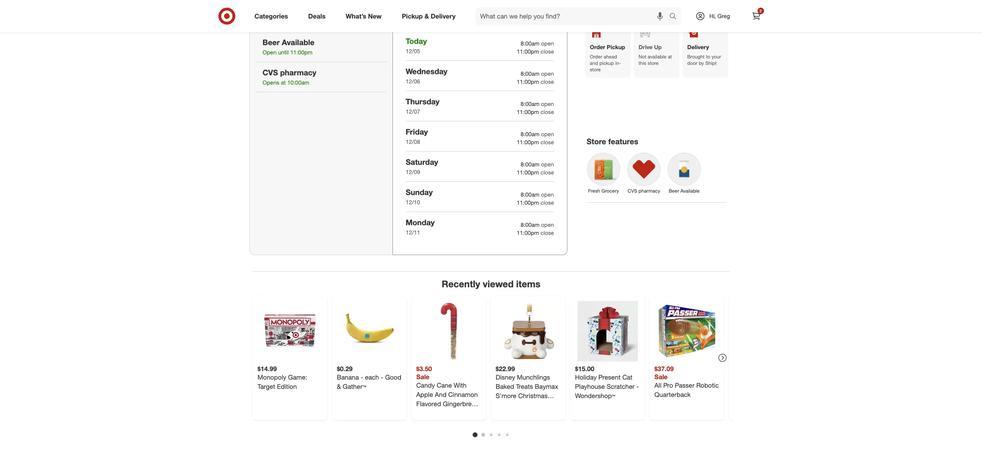 Task type: locate. For each thing, give the bounding box(es) containing it.
pharmacy for cvs pharmacy opens at 10:00am
[[280, 68, 317, 77]]

sale up all
[[655, 373, 668, 381]]

until inside store hours open until 11:00pm
[[279, 19, 289, 25]]

wondershop™ down gingerbread
[[438, 418, 478, 426]]

2 8:00am from the top
[[521, 70, 540, 77]]

sale inside the $37.09 sale all pro passer robotic quarterback
[[655, 373, 668, 381]]

1 horizontal spatial cvs
[[628, 188, 637, 194]]

5 close from the top
[[541, 169, 554, 176]]

order
[[590, 44, 606, 50], [590, 54, 603, 60]]

open up beer available open until 11:00pm
[[263, 19, 277, 25]]

hi,
[[710, 12, 716, 19]]

1 8:00am from the top
[[521, 40, 540, 47]]

1 vertical spatial beer
[[669, 188, 679, 194]]

beer available open until 11:00pm
[[263, 37, 315, 56]]

target
[[257, 382, 275, 390]]

until up beer available open until 11:00pm
[[279, 19, 289, 25]]

ornament
[[510, 401, 538, 409]]

0 vertical spatial delivery
[[431, 12, 456, 20]]

1 vertical spatial wondershop™
[[438, 418, 478, 426]]

delivery
[[431, 12, 456, 20], [688, 44, 709, 50]]

robotic
[[696, 381, 719, 389]]

0 horizontal spatial pharmacy
[[280, 68, 317, 77]]

cvs up the opens
[[263, 68, 278, 77]]

wondershop™
[[575, 392, 615, 400], [438, 418, 478, 426]]

1 vertical spatial pickup
[[607, 44, 625, 50]]

7 close from the top
[[541, 229, 554, 236]]

viewed
[[483, 278, 514, 289]]

0 vertical spatial until
[[279, 19, 289, 25]]

beer available link
[[664, 149, 705, 196]]

beer for beer available
[[669, 188, 679, 194]]

0 horizontal spatial at
[[281, 79, 286, 86]]

0 horizontal spatial cvs
[[263, 68, 278, 77]]

& down banana
[[337, 382, 341, 390]]

banana - each - good & gather™ image
[[339, 301, 400, 361]]

treats inside the $22.99 disney munchlings baked treats baymax s'more christmas tree ornament - disney store
[[516, 382, 533, 390]]

dog
[[431, 409, 443, 417]]

1 horizontal spatial wondershop™
[[575, 392, 615, 400]]

pharmacy inside cvs pharmacy opens at 10:00am
[[280, 68, 317, 77]]

- down christmas
[[540, 401, 543, 409]]

&
[[425, 12, 429, 20], [337, 382, 341, 390]]

baymax
[[535, 382, 558, 390]]

tree
[[496, 401, 508, 409]]

5 8:00am open 11:00pm close from the top
[[517, 161, 554, 176]]

0 vertical spatial pickup
[[402, 12, 423, 20]]

2 open from the top
[[541, 70, 554, 77]]

$37.09
[[655, 365, 674, 373]]

cvs pharmacy
[[628, 188, 660, 194]]

cvs pharmacy opens at 10:00am
[[263, 68, 317, 86]]

0 vertical spatial disney
[[496, 373, 515, 381]]

-
[[361, 373, 363, 381], [381, 373, 383, 381], [637, 382, 639, 390], [540, 401, 543, 409], [463, 409, 466, 417], [434, 418, 436, 426]]

categories link
[[248, 7, 298, 25]]

0 horizontal spatial store
[[263, 7, 283, 17]]

$15.00
[[575, 365, 594, 373]]

disney down $22.99
[[496, 373, 515, 381]]

3 close from the top
[[541, 108, 554, 115]]

beer available
[[669, 188, 700, 194]]

available for beer available open until 11:00pm
[[282, 37, 315, 47]]

close
[[541, 48, 554, 55], [541, 78, 554, 85], [541, 108, 554, 115], [541, 139, 554, 145], [541, 169, 554, 176], [541, 199, 554, 206], [541, 229, 554, 236]]

thursday 12/07
[[406, 97, 440, 115]]

3 8:00am open 11:00pm close from the top
[[517, 100, 554, 115]]

6 8:00am open 11:00pm close from the top
[[517, 191, 554, 206]]

1 disney from the top
[[496, 373, 515, 381]]

beer
[[263, 37, 280, 47], [669, 188, 679, 194]]

cvs
[[263, 68, 278, 77], [628, 188, 637, 194]]

2 horizontal spatial store
[[587, 136, 606, 146]]

2 sale from the left
[[655, 373, 668, 381]]

11:00pm for wednesday
[[517, 78, 539, 85]]

11:00pm
[[291, 19, 313, 25], [517, 48, 539, 55], [290, 49, 313, 56], [517, 78, 539, 85], [517, 108, 539, 115], [517, 139, 539, 145], [517, 169, 539, 176], [517, 199, 539, 206], [517, 229, 539, 236]]

store up beer available open until 11:00pm
[[263, 7, 283, 17]]

close for friday
[[541, 139, 554, 145]]

all pro passer robotic quarterback image
[[657, 301, 717, 361]]

1 vertical spatial open
[[263, 49, 277, 56]]

$14.99 monopoly game: target edition
[[257, 365, 307, 390]]

11:00pm for monday
[[517, 229, 539, 236]]

11:00pm for saturday
[[517, 169, 539, 176]]

until inside beer available open until 11:00pm
[[278, 49, 289, 56]]

0 vertical spatial order
[[590, 44, 606, 50]]

monday 12/11
[[406, 218, 435, 236]]

hours inside store hours open until 11:00pm
[[285, 7, 307, 17]]

1 open from the top
[[541, 40, 554, 47]]

friday
[[406, 127, 428, 136]]

store capabilities with hours, vertical tabs tab list
[[249, 0, 393, 255]]

- left each
[[361, 373, 363, 381]]

12/11
[[406, 229, 420, 236]]

1 vertical spatial until
[[278, 49, 289, 56]]

1 horizontal spatial at
[[668, 54, 672, 60]]

until for available
[[278, 49, 289, 56]]

treats
[[516, 382, 533, 390], [445, 409, 462, 417]]

store for store features
[[587, 136, 606, 146]]

store left "features" at the right top of page
[[587, 136, 606, 146]]

playhouse
[[575, 382, 605, 390]]

8:00am open 11:00pm close for monday
[[517, 221, 554, 236]]

1 vertical spatial &
[[337, 382, 341, 390]]

0 horizontal spatial treats
[[445, 409, 462, 417]]

3 8:00am from the top
[[521, 100, 540, 107]]

store hours open until 11:00pm
[[263, 7, 313, 25]]

1 vertical spatial cvs
[[628, 188, 637, 194]]

0 horizontal spatial pickup
[[402, 12, 423, 20]]

1 horizontal spatial available
[[681, 188, 700, 194]]

in-
[[615, 60, 621, 66]]

open for wednesday
[[541, 70, 554, 77]]

cvs inside cvs pharmacy opens at 10:00am
[[263, 68, 278, 77]]

0 horizontal spatial store
[[517, 410, 532, 418]]

10:00am
[[287, 79, 309, 86]]

order up ahead
[[590, 44, 606, 50]]

8:00am open 11:00pm close for saturday
[[517, 161, 554, 176]]

order pickup order ahead and pickup in- store
[[590, 44, 625, 73]]

beer right cvs pharmacy on the top of the page
[[669, 188, 679, 194]]

sale inside $3.50 sale candy cane with apple and cinnamon flavored gingerbread men dog treats - 4.4oz - wondershop™
[[416, 373, 429, 381]]

cane
[[437, 381, 452, 389]]

disney
[[496, 373, 515, 381], [496, 410, 515, 418]]

5 open from the top
[[541, 161, 554, 168]]

what's new link
[[339, 7, 392, 25]]

store down ornament
[[517, 410, 532, 418]]

available
[[648, 54, 667, 60]]

8:00am open 11:00pm close for friday
[[517, 131, 554, 145]]

3 open from the top
[[541, 100, 554, 107]]

1 horizontal spatial pickup
[[607, 44, 625, 50]]

gather™
[[343, 382, 366, 390]]

2 order from the top
[[590, 54, 603, 60]]

cvs right grocery
[[628, 188, 637, 194]]

game:
[[288, 373, 307, 381]]

banana
[[337, 373, 359, 381]]

apple
[[416, 390, 433, 398]]

& up today
[[425, 12, 429, 20]]

12/05
[[406, 48, 420, 54]]

opens
[[263, 79, 279, 86]]

6 close from the top
[[541, 199, 554, 206]]

1 close from the top
[[541, 48, 554, 55]]

search button
[[666, 7, 685, 27]]

2 close from the top
[[541, 78, 554, 85]]

12/08
[[406, 138, 420, 145]]

wednesday
[[406, 66, 448, 76]]

11:00pm for today
[[517, 48, 539, 55]]

5 8:00am from the top
[[521, 161, 540, 168]]

cat
[[622, 373, 632, 381]]

4 close from the top
[[541, 139, 554, 145]]

2 8:00am open 11:00pm close from the top
[[517, 70, 554, 85]]

close for monday
[[541, 229, 554, 236]]

0 horizontal spatial sale
[[416, 373, 429, 381]]

4 8:00am from the top
[[521, 131, 540, 137]]

0 vertical spatial beer
[[263, 37, 280, 47]]

2 horizontal spatial store
[[648, 60, 659, 66]]

6 open from the top
[[541, 191, 554, 198]]

pharmacy
[[280, 68, 317, 77], [639, 188, 660, 194]]

4 open from the top
[[541, 131, 554, 137]]

0 vertical spatial cvs
[[263, 68, 278, 77]]

pharmacy left "beer available"
[[639, 188, 660, 194]]

1 horizontal spatial hours
[[432, 8, 459, 20]]

open for today
[[541, 40, 554, 47]]

8:00am for saturday
[[521, 161, 540, 168]]

saturday
[[406, 157, 438, 166]]

open for beer available
[[263, 49, 277, 56]]

treats down gingerbread
[[445, 409, 462, 417]]

pharmacy up 10:00am at left
[[280, 68, 317, 77]]

0 horizontal spatial delivery
[[431, 12, 456, 20]]

gingerbread
[[443, 400, 479, 408]]

6 8:00am from the top
[[521, 191, 540, 198]]

pickup up today
[[402, 12, 423, 20]]

1 horizontal spatial store
[[406, 8, 429, 20]]

1 vertical spatial disney
[[496, 410, 515, 418]]

1 vertical spatial pharmacy
[[639, 188, 660, 194]]

pickup & delivery
[[402, 12, 456, 20]]

1 vertical spatial treats
[[445, 409, 462, 417]]

pickup & delivery link
[[395, 7, 466, 25]]

1 sale from the left
[[416, 373, 429, 381]]

0 horizontal spatial wondershop™
[[438, 418, 478, 426]]

not
[[639, 54, 647, 60]]

1 horizontal spatial pharmacy
[[639, 188, 660, 194]]

12/06
[[406, 78, 420, 85]]

wondershop™ down playhouse
[[575, 392, 615, 400]]

disney down tree
[[496, 410, 515, 418]]

0 horizontal spatial &
[[337, 382, 341, 390]]

open up the opens
[[263, 49, 277, 56]]

hours for store hours open until 11:00pm
[[285, 7, 307, 17]]

1 vertical spatial store
[[590, 67, 601, 73]]

0 vertical spatial wondershop™
[[575, 392, 615, 400]]

baked
[[496, 382, 514, 390]]

close for wednesday
[[541, 78, 554, 85]]

0 vertical spatial at
[[668, 54, 672, 60]]

saturday 12/09
[[406, 157, 438, 175]]

1 horizontal spatial &
[[425, 12, 429, 20]]

store down and in the right of the page
[[590, 67, 601, 73]]

$22.99 disney munchlings baked treats baymax s'more christmas tree ornament - disney store
[[496, 365, 558, 418]]

$15.00 holiday present cat playhouse scratcher - wondershop™
[[575, 365, 639, 400]]

0 vertical spatial store
[[648, 60, 659, 66]]

pharmacy for cvs pharmacy
[[639, 188, 660, 194]]

beer inside beer available open until 11:00pm
[[263, 37, 280, 47]]

quarterback
[[655, 390, 691, 398]]

2 vertical spatial store
[[517, 410, 532, 418]]

at right available at the right of page
[[668, 54, 672, 60]]

7 8:00am open 11:00pm close from the top
[[517, 221, 554, 236]]

store inside store hours open until 11:00pm
[[263, 7, 283, 17]]

0 vertical spatial available
[[282, 37, 315, 47]]

order up and in the right of the page
[[590, 54, 603, 60]]

at right the opens
[[281, 79, 286, 86]]

open inside beer available open until 11:00pm
[[263, 49, 277, 56]]

1 horizontal spatial sale
[[655, 373, 668, 381]]

0 vertical spatial open
[[263, 19, 277, 25]]

holiday
[[575, 373, 597, 381]]

1 vertical spatial delivery
[[688, 44, 709, 50]]

7 open from the top
[[541, 221, 554, 228]]

0 vertical spatial treats
[[516, 382, 533, 390]]

11:00pm inside store hours open until 11:00pm
[[291, 19, 313, 25]]

0 horizontal spatial beer
[[263, 37, 280, 47]]

store up today
[[406, 8, 429, 20]]

hi, greg
[[710, 12, 730, 19]]

- right each
[[381, 373, 383, 381]]

0 vertical spatial pharmacy
[[280, 68, 317, 77]]

until up cvs pharmacy opens at 10:00am
[[278, 49, 289, 56]]

0 horizontal spatial available
[[282, 37, 315, 47]]

7 8:00am from the top
[[521, 221, 540, 228]]

1 horizontal spatial beer
[[669, 188, 679, 194]]

1 vertical spatial at
[[281, 79, 286, 86]]

today
[[406, 36, 427, 46]]

grocery
[[602, 188, 619, 194]]

at inside drive up not available at this store
[[668, 54, 672, 60]]

1 horizontal spatial store
[[590, 67, 601, 73]]

store inside drive up not available at this store
[[648, 60, 659, 66]]

8:00am
[[521, 40, 540, 47], [521, 70, 540, 77], [521, 100, 540, 107], [521, 131, 540, 137], [521, 161, 540, 168], [521, 191, 540, 198], [521, 221, 540, 228]]

what's new
[[346, 12, 382, 20]]

1 horizontal spatial delivery
[[688, 44, 709, 50]]

1 8:00am open 11:00pm close from the top
[[517, 40, 554, 55]]

open inside store hours open until 11:00pm
[[263, 19, 277, 25]]

holiday present cat playhouse scratcher - wondershop™ image
[[577, 301, 638, 361]]

- right scratcher on the right of page
[[637, 382, 639, 390]]

1 vertical spatial order
[[590, 54, 603, 60]]

beer down categories link
[[263, 37, 280, 47]]

pickup up ahead
[[607, 44, 625, 50]]

close for sunday
[[541, 199, 554, 206]]

treats inside $3.50 sale candy cane with apple and cinnamon flavored gingerbread men dog treats - 4.4oz - wondershop™
[[445, 409, 462, 417]]

treats up christmas
[[516, 382, 533, 390]]

store down available at the right of page
[[648, 60, 659, 66]]

open for sunday
[[541, 191, 554, 198]]

close for saturday
[[541, 169, 554, 176]]

0 horizontal spatial hours
[[285, 7, 307, 17]]

hours
[[285, 7, 307, 17], [432, 8, 459, 20]]

2 disney from the top
[[496, 410, 515, 418]]

1 vertical spatial available
[[681, 188, 700, 194]]

candy cane with apple and cinnamon flavored gingerbread men dog treats - 4.4oz - wondershop™ image
[[418, 301, 479, 361]]

passer
[[675, 381, 695, 389]]

close for today
[[541, 48, 554, 55]]

1 horizontal spatial treats
[[516, 382, 533, 390]]

sale up candy
[[416, 373, 429, 381]]

today 12/05
[[406, 36, 427, 54]]

available inside beer available open until 11:00pm
[[282, 37, 315, 47]]

fresh grocery link
[[584, 149, 624, 196]]

4 8:00am open 11:00pm close from the top
[[517, 131, 554, 145]]



Task type: describe. For each thing, give the bounding box(es) containing it.
8:00am for sunday
[[521, 191, 540, 198]]

8:00am open 11:00pm close for wednesday
[[517, 70, 554, 85]]

delivery inside delivery brought to your door by shipt
[[688, 44, 709, 50]]

4.4oz
[[416, 418, 432, 426]]

recently viewed items
[[442, 278, 541, 289]]

beer for beer available open until 11:00pm
[[263, 37, 280, 47]]

cvs for cvs pharmacy
[[628, 188, 637, 194]]

thursday
[[406, 97, 440, 106]]

wednesday 12/06
[[406, 66, 448, 85]]

until for hours
[[279, 19, 289, 25]]

$0.29
[[337, 365, 353, 373]]

up
[[654, 44, 662, 50]]

12/10
[[406, 199, 420, 206]]

8:00am open 11:00pm close for sunday
[[517, 191, 554, 206]]

- inside the $22.99 disney munchlings baked treats baymax s'more christmas tree ornament - disney store
[[540, 401, 543, 409]]

and
[[590, 60, 598, 66]]

friday 12/08
[[406, 127, 428, 145]]

candy
[[416, 381, 435, 389]]

sunday 12/10
[[406, 187, 433, 206]]

fresh grocery
[[588, 188, 619, 194]]

$3.50 sale candy cane with apple and cinnamon flavored gingerbread men dog treats - 4.4oz - wondershop™
[[416, 365, 479, 426]]

8:00am for monday
[[521, 221, 540, 228]]

your
[[712, 54, 721, 60]]

- inside $15.00 holiday present cat playhouse scratcher - wondershop™
[[637, 382, 639, 390]]

wondershop™ inside $15.00 holiday present cat playhouse scratcher - wondershop™
[[575, 392, 615, 400]]

monopoly game: target edition image
[[260, 301, 320, 361]]

features
[[609, 136, 639, 146]]

pickup inside order pickup order ahead and pickup in- store
[[607, 44, 625, 50]]

$22.99
[[496, 365, 515, 373]]

drive up not available at this store
[[639, 44, 672, 66]]

men
[[416, 409, 429, 417]]

sale for candy
[[416, 373, 429, 381]]

store for store hours open until 11:00pm
[[263, 7, 283, 17]]

s'more
[[496, 392, 516, 400]]

$14.99
[[257, 365, 277, 373]]

1 order from the top
[[590, 44, 606, 50]]

cvs pharmacy link
[[624, 149, 664, 196]]

disney munchlings baked treats baymax s'more christmas tree ornament - disney store image
[[498, 301, 558, 361]]

store inside the $22.99 disney munchlings baked treats baymax s'more christmas tree ornament - disney store
[[517, 410, 532, 418]]

open for friday
[[541, 131, 554, 137]]

available for beer available
[[681, 188, 700, 194]]

pickup
[[600, 60, 614, 66]]

to
[[706, 54, 711, 60]]

$37.09 sale all pro passer robotic quarterback
[[655, 365, 719, 398]]

2
[[760, 8, 762, 13]]

recently
[[442, 278, 480, 289]]

with
[[454, 381, 467, 389]]

8:00am for friday
[[521, 131, 540, 137]]

and
[[435, 390, 446, 398]]

ahead
[[604, 54, 617, 60]]

cvs for cvs pharmacy opens at 10:00am
[[263, 68, 278, 77]]

hours for store hours
[[432, 8, 459, 20]]

new
[[368, 12, 382, 20]]

door
[[688, 60, 698, 66]]

11:00pm for friday
[[517, 139, 539, 145]]

wondershop™ inside $3.50 sale candy cane with apple and cinnamon flavored gingerbread men dog treats - 4.4oz - wondershop™
[[438, 418, 478, 426]]

present
[[599, 373, 621, 381]]

deals link
[[301, 7, 336, 25]]

open for store hours
[[263, 19, 277, 25]]

close for thursday
[[541, 108, 554, 115]]

open for thursday
[[541, 100, 554, 107]]

store inside order pickup order ahead and pickup in- store
[[590, 67, 601, 73]]

monday
[[406, 218, 435, 227]]

flavored
[[416, 400, 441, 408]]

sale for all
[[655, 373, 668, 381]]

2 link
[[748, 7, 765, 25]]

store for store hours
[[406, 8, 429, 20]]

8:00am open 11:00pm close for thursday
[[517, 100, 554, 115]]

what's
[[346, 12, 366, 20]]

& inside $0.29 banana - each - good & gather™
[[337, 382, 341, 390]]

christmas
[[518, 392, 548, 400]]

edition
[[277, 382, 297, 390]]

- down gingerbread
[[463, 409, 466, 417]]

each
[[365, 373, 379, 381]]

sunday
[[406, 187, 433, 197]]

open for monday
[[541, 221, 554, 228]]

0 vertical spatial &
[[425, 12, 429, 20]]

cinnamon
[[448, 390, 478, 398]]

8:00am open 11:00pm close for today
[[517, 40, 554, 55]]

monopoly
[[257, 373, 286, 381]]

open for saturday
[[541, 161, 554, 168]]

8:00am for thursday
[[521, 100, 540, 107]]

- down dog
[[434, 418, 436, 426]]

What can we help you find? suggestions appear below search field
[[476, 7, 671, 25]]

drive
[[639, 44, 653, 50]]

11:00pm for sunday
[[517, 199, 539, 206]]

$3.50
[[416, 365, 432, 373]]

store hours
[[406, 8, 459, 20]]

items
[[516, 278, 541, 289]]

delivery brought to your door by shipt
[[688, 44, 721, 66]]

at inside cvs pharmacy opens at 10:00am
[[281, 79, 286, 86]]

fresh
[[588, 188, 600, 194]]

this
[[639, 60, 647, 66]]

store features
[[587, 136, 639, 146]]

scratcher
[[607, 382, 635, 390]]

8:00am for wednesday
[[521, 70, 540, 77]]

search
[[666, 13, 685, 21]]

good
[[385, 373, 401, 381]]

by
[[699, 60, 704, 66]]

greg
[[718, 12, 730, 19]]

categories
[[255, 12, 288, 20]]

shipt
[[706, 60, 717, 66]]

11:00pm inside beer available open until 11:00pm
[[290, 49, 313, 56]]

12/07
[[406, 108, 420, 115]]

8:00am for today
[[521, 40, 540, 47]]

all
[[655, 381, 662, 389]]

munchlings
[[517, 373, 550, 381]]

11:00pm for thursday
[[517, 108, 539, 115]]

brought
[[688, 54, 705, 60]]



Task type: vqa. For each thing, say whether or not it's contained in the screenshot.


